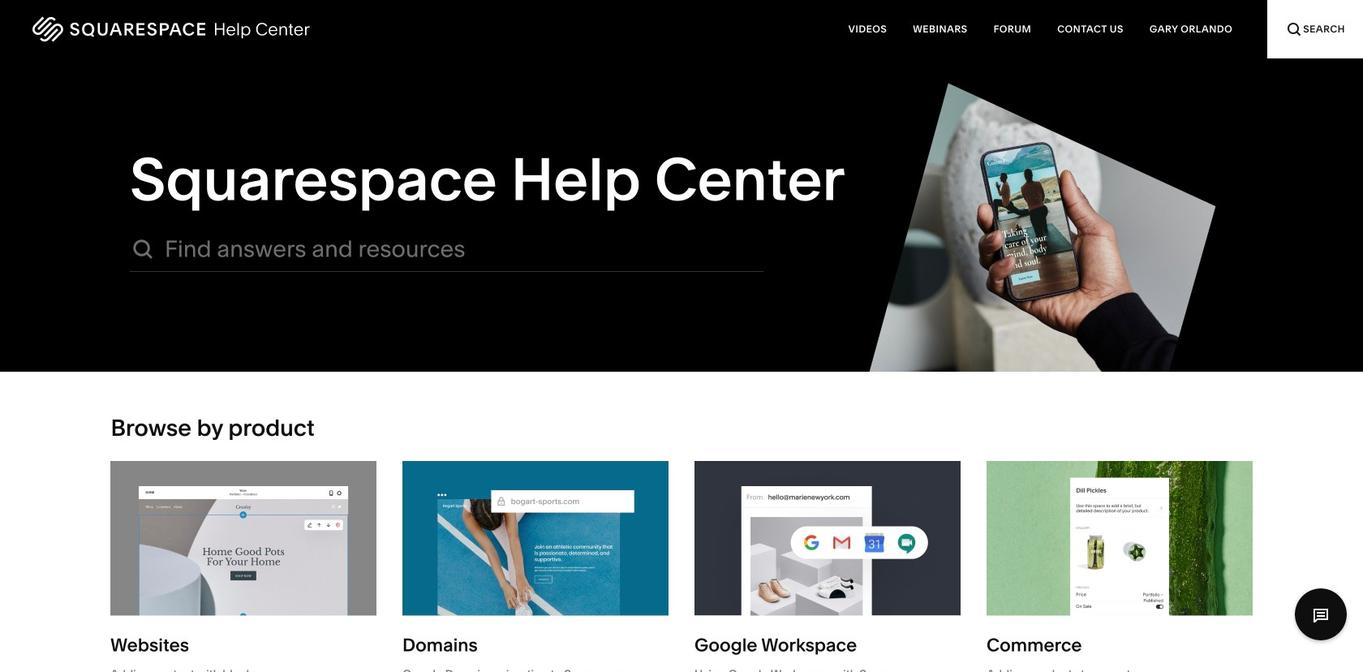 Task type: vqa. For each thing, say whether or not it's contained in the screenshot.
right Header:
no



Task type: locate. For each thing, give the bounding box(es) containing it.
Find answers and resources field
[[165, 235, 764, 263]]

a screenshot of the commerce product in the squarespace platform image
[[987, 461, 1253, 616]]

a squarespace website example image
[[110, 461, 377, 616]]

a screenshot of google workspace toolbar image
[[695, 461, 961, 616]]

main content
[[0, 0, 1364, 672]]



Task type: describe. For each thing, give the bounding box(es) containing it.
a sample domain name for a squarespace website image
[[403, 461, 669, 616]]



